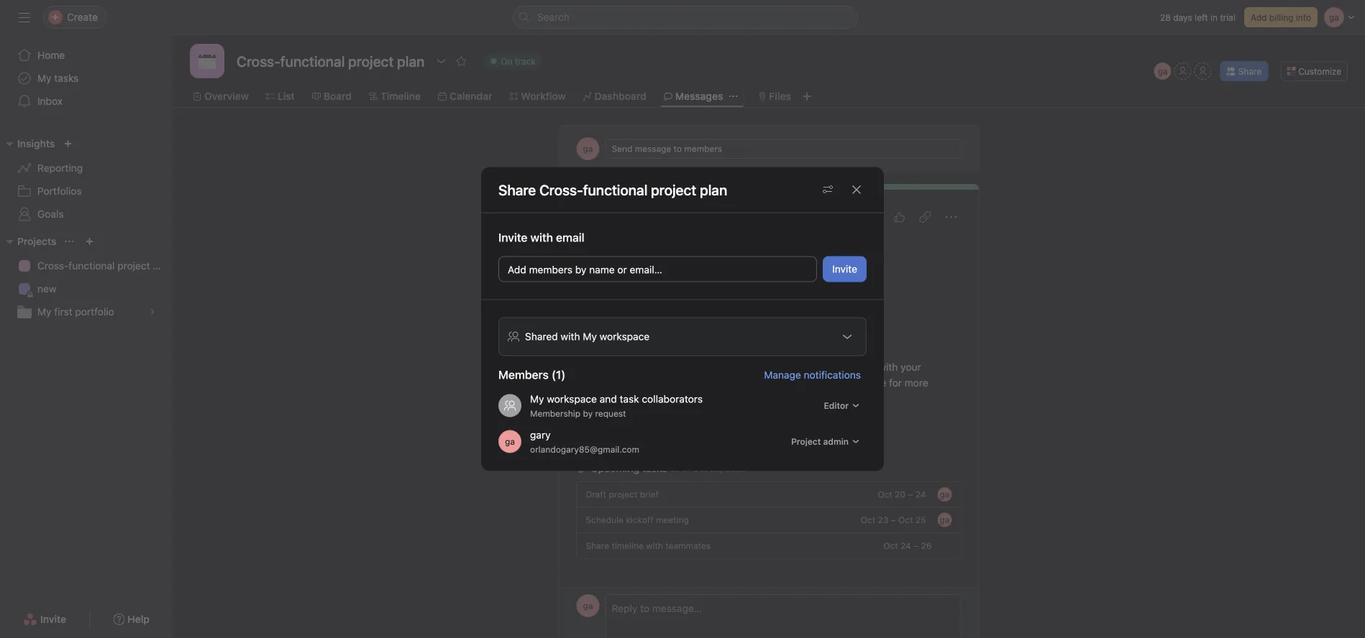 Task type: describe. For each thing, give the bounding box(es) containing it.
inbox link
[[9, 90, 164, 113]]

send message to members
[[612, 144, 722, 154]]

2023
[[725, 464, 747, 474]]

gary for gary
[[605, 244, 627, 256]]

message
[[635, 144, 671, 154]]

0 horizontal spatial ga button
[[577, 595, 600, 618]]

projects element
[[0, 229, 173, 327]]

with inside 'shared with my workspace' option group
[[561, 331, 580, 343]]

communicate
[[681, 362, 744, 373]]

calendar link
[[438, 88, 492, 104]]

add billing info button
[[1245, 7, 1318, 27]]

new
[[37, 283, 57, 295]]

to inside use status updates to communicate the progress of your project with your teammates. skip the check-in meetings, and save your team's time for more important work.
[[669, 362, 678, 373]]

this is a sample project status update in asana.
[[577, 330, 798, 342]]

progress
[[764, 362, 805, 373]]

admin
[[824, 437, 849, 447]]

insights
[[17, 138, 55, 150]]

28
[[1161, 12, 1171, 22]]

kicked
[[670, 209, 712, 226]]

board
[[324, 90, 352, 102]]

reporting link
[[9, 157, 164, 180]]

updates
[[629, 362, 666, 373]]

oct left '25'
[[899, 515, 913, 526]]

teammates
[[666, 541, 711, 551]]

files
[[769, 90, 791, 102]]

days
[[1174, 12, 1193, 22]]

invite with email
[[499, 231, 585, 245]]

time
[[866, 377, 887, 389]]

home link
[[9, 44, 164, 67]]

with email
[[531, 231, 585, 245]]

gary orlandogary85@gmail.com
[[530, 430, 640, 455]]

upcoming tasks
[[591, 463, 668, 475]]

what's next
[[577, 432, 654, 449]]

add billing info
[[1251, 12, 1312, 22]]

project plan
[[651, 181, 728, 198]]

23
[[878, 515, 889, 526]]

oct 24 – 26
[[884, 541, 932, 551]]

workflow link
[[510, 88, 566, 104]]

update
[[720, 330, 753, 342]]

hide sidebar image
[[19, 12, 30, 23]]

billing
[[1270, 12, 1294, 22]]

28 days left in trial
[[1161, 12, 1236, 22]]

project privacy dialog image
[[842, 331, 853, 343]]

my inside my workspace and task collaborators membership by request
[[530, 394, 544, 405]]

search button
[[513, 6, 858, 29]]

my for my tasks
[[37, 72, 51, 84]]

share for share timeline with teammates
[[586, 541, 609, 551]]

save
[[786, 377, 807, 389]]

list link
[[266, 88, 295, 104]]

your up more
[[901, 362, 921, 373]]

overview link
[[193, 88, 249, 104]]

schedule
[[586, 515, 624, 526]]

by inside button
[[575, 264, 587, 276]]

1 vertical spatial the
[[657, 377, 672, 389]]

portfolio
[[75, 306, 114, 318]]

new link
[[9, 278, 164, 301]]

sample
[[617, 330, 651, 342]]

or
[[618, 264, 627, 276]]

0 vertical spatial the
[[747, 362, 762, 373]]

2 vertical spatial with
[[646, 541, 663, 551]]

invite for invite with email
[[499, 231, 528, 245]]

cross- inside dialog
[[540, 181, 583, 198]]

goals link
[[9, 203, 164, 226]]

project down share cross-functional project plan
[[607, 209, 653, 226]]

shared
[[525, 331, 558, 343]]

share cross-functional project plan dialog
[[481, 167, 884, 472]]

my first portfolio link
[[9, 301, 164, 324]]

1 horizontal spatial members
[[684, 144, 722, 154]]

invite for 'invite' button to the top
[[833, 263, 858, 275]]

project right sample
[[654, 330, 686, 342]]

share timeline with teammates
[[586, 541, 711, 551]]

email…
[[630, 264, 662, 276]]

this project is kicked off!
[[577, 209, 738, 226]]

first
[[54, 306, 72, 318]]

cross-functional project plan
[[37, 260, 173, 272]]

collaborators
[[642, 394, 703, 405]]

brief
[[640, 490, 659, 500]]

members inside share cross-functional project plan dialog
[[529, 264, 573, 276]]

add for add billing info
[[1251, 12, 1267, 22]]

full screen image
[[868, 212, 880, 223]]

gary for gary orlandogary85@gmail.com
[[530, 430, 551, 441]]

close this dialog image
[[851, 184, 863, 196]]

– for 24
[[908, 490, 913, 500]]

– for oct
[[891, 515, 896, 526]]

of inside upcoming tasks as of oct 20, 2023
[[682, 464, 690, 474]]

project admin button
[[785, 432, 867, 452]]

calendar image
[[199, 53, 216, 70]]

1 vertical spatial invite button
[[14, 607, 76, 633]]

ga inside share cross-functional project plan dialog
[[505, 437, 515, 447]]

info
[[1296, 12, 1312, 22]]

20
[[895, 490, 906, 500]]

overview
[[204, 90, 249, 102]]

calendar
[[450, 90, 492, 102]]

timeline
[[381, 90, 421, 102]]

my workspace and task collaborators membership by request
[[530, 394, 703, 419]]

oct for oct 24
[[884, 541, 898, 551]]

usersicon image
[[504, 400, 516, 412]]

left
[[1195, 12, 1208, 22]]

important
[[577, 393, 622, 405]]

of inside use status updates to communicate the progress of your project with your teammates. skip the check-in meetings, and save your team's time for more important work.
[[808, 362, 817, 373]]

project
[[791, 437, 821, 447]]

plan
[[153, 260, 173, 272]]

1 horizontal spatial is
[[656, 209, 667, 226]]

tasks
[[54, 72, 79, 84]]

and inside my workspace and task collaborators membership by request
[[600, 394, 617, 405]]

1 horizontal spatial ga button
[[1155, 63, 1172, 80]]

0 horizontal spatial invite
[[40, 614, 66, 626]]



Task type: vqa. For each thing, say whether or not it's contained in the screenshot.
New image in the top left of the page
no



Task type: locate. For each thing, give the bounding box(es) containing it.
0 vertical spatial invite button
[[823, 256, 867, 282]]

oct for oct 23
[[861, 515, 876, 526]]

0 vertical spatial my
[[37, 72, 51, 84]]

2 vertical spatial share
[[586, 541, 609, 551]]

2 vertical spatial in
[[707, 377, 715, 389]]

0 vertical spatial of
[[808, 362, 817, 373]]

manage notifications button
[[764, 369, 867, 381]]

dashboard
[[595, 90, 647, 102]]

functional
[[583, 181, 648, 198], [69, 260, 115, 272]]

messages
[[675, 90, 723, 102]]

oct inside upcoming tasks as of oct 20, 2023
[[693, 464, 708, 474]]

0 vertical spatial is
[[656, 209, 667, 226]]

status up teammates.
[[597, 362, 626, 373]]

0 horizontal spatial is
[[599, 330, 607, 342]]

to right message
[[674, 144, 682, 154]]

0 vertical spatial with
[[561, 331, 580, 343]]

– right 23
[[891, 515, 896, 526]]

meeting
[[656, 515, 689, 526]]

is left kicked
[[656, 209, 667, 226]]

membership
[[530, 409, 581, 419]]

orlandogary85@gmail.com
[[530, 445, 640, 455]]

1 horizontal spatial gary
[[605, 244, 627, 256]]

members (1)
[[499, 368, 566, 382]]

0 vertical spatial in
[[1211, 12, 1218, 22]]

functional inside dialog
[[583, 181, 648, 198]]

oct 20 – 24
[[878, 490, 926, 500]]

0 vertical spatial add
[[1251, 12, 1267, 22]]

add down invite with email
[[508, 264, 526, 276]]

send message to members button
[[605, 139, 962, 159]]

add for add members by name or email…
[[508, 264, 526, 276]]

with right the shared
[[561, 331, 580, 343]]

0 vertical spatial and
[[766, 377, 783, 389]]

project
[[607, 209, 653, 226], [117, 260, 150, 272], [654, 330, 686, 342], [843, 362, 876, 373], [609, 490, 638, 500]]

1 vertical spatial gary
[[530, 430, 551, 441]]

1 horizontal spatial functional
[[583, 181, 648, 198]]

share for share
[[1239, 66, 1262, 76]]

use status updates to communicate the progress of your project with your teammates. skip the check-in meetings, and save your team's time for more important work.
[[577, 362, 931, 405]]

project left "brief"
[[609, 490, 638, 500]]

cross- up "with email"
[[540, 181, 583, 198]]

and down the progress
[[766, 377, 783, 389]]

1 vertical spatial this
[[577, 330, 596, 342]]

share button
[[1221, 61, 1269, 81]]

my tasks
[[37, 72, 79, 84]]

summary
[[577, 306, 639, 323]]

1 vertical spatial to
[[669, 362, 678, 373]]

1 vertical spatial with
[[879, 362, 898, 373]]

0 vertical spatial functional
[[583, 181, 648, 198]]

1 vertical spatial functional
[[69, 260, 115, 272]]

for
[[889, 377, 902, 389]]

and up request
[[600, 394, 617, 405]]

my left first
[[37, 306, 51, 318]]

20,
[[710, 464, 723, 474]]

projects button
[[0, 233, 56, 250]]

project admin
[[791, 437, 849, 447]]

share for share cross-functional project plan
[[499, 181, 536, 198]]

a
[[609, 330, 615, 342]]

0 vertical spatial this
[[577, 209, 604, 226]]

cross- inside projects "element"
[[37, 260, 69, 272]]

1 horizontal spatial 24
[[916, 490, 926, 500]]

1 vertical spatial invite
[[833, 263, 858, 275]]

notifications
[[804, 369, 861, 381]]

oct left 20
[[878, 490, 893, 500]]

– left 26
[[914, 541, 919, 551]]

share inside button
[[1239, 66, 1262, 76]]

functional inside projects "element"
[[69, 260, 115, 272]]

reporting
[[37, 162, 83, 174]]

1 horizontal spatial the
[[747, 362, 762, 373]]

oct for oct 20
[[878, 490, 893, 500]]

24
[[916, 490, 926, 500], [901, 541, 911, 551]]

0 vertical spatial to
[[674, 144, 682, 154]]

0 horizontal spatial the
[[657, 377, 672, 389]]

insights element
[[0, 131, 173, 229]]

my up membership at bottom
[[530, 394, 544, 405]]

manage notifications
[[764, 369, 861, 381]]

project permissions image
[[822, 184, 834, 196]]

cross-functional project plan link
[[9, 255, 173, 278]]

share inside dialog
[[499, 181, 536, 198]]

task
[[620, 394, 639, 405]]

0 horizontal spatial gary
[[530, 430, 551, 441]]

on track
[[677, 281, 712, 291]]

projects
[[17, 236, 56, 247]]

in left the asana.
[[755, 330, 764, 342]]

members down "with email"
[[529, 264, 573, 276]]

upcoming tasks as of oct 20, 2023
[[591, 463, 747, 475]]

0 horizontal spatial members
[[529, 264, 573, 276]]

1 vertical spatial is
[[599, 330, 607, 342]]

25
[[916, 515, 926, 526]]

meetings,
[[717, 377, 763, 389]]

0 horizontal spatial with
[[561, 331, 580, 343]]

0 vertical spatial cross-
[[540, 181, 583, 198]]

oct left 20,
[[693, 464, 708, 474]]

this project is kicked off! link
[[577, 209, 738, 226]]

messages link
[[664, 88, 723, 104]]

2 horizontal spatial invite
[[833, 263, 858, 275]]

1 horizontal spatial of
[[808, 362, 817, 373]]

1 horizontal spatial share
[[586, 541, 609, 551]]

share down schedule at the bottom of page
[[586, 541, 609, 551]]

1 horizontal spatial –
[[908, 490, 913, 500]]

– for 26
[[914, 541, 919, 551]]

24 left 26
[[901, 541, 911, 551]]

project left plan
[[117, 260, 150, 272]]

check-
[[674, 377, 707, 389]]

2 horizontal spatial with
[[879, 362, 898, 373]]

0 horizontal spatial –
[[891, 515, 896, 526]]

0 horizontal spatial functional
[[69, 260, 115, 272]]

my left tasks on the top
[[37, 72, 51, 84]]

to up check-
[[669, 362, 678, 373]]

oct left 23
[[861, 515, 876, 526]]

0 horizontal spatial cross-
[[37, 260, 69, 272]]

this left a
[[577, 330, 596, 342]]

add
[[1251, 12, 1267, 22], [508, 264, 526, 276]]

to inside button
[[674, 144, 682, 154]]

project up team's
[[843, 362, 876, 373]]

1 vertical spatial share
[[499, 181, 536, 198]]

– right 20
[[908, 490, 913, 500]]

workspace
[[547, 394, 597, 405]]

2 horizontal spatial –
[[914, 541, 919, 551]]

None text field
[[233, 48, 428, 74]]

work.
[[624, 393, 650, 405]]

by up status
[[575, 264, 587, 276]]

members up project plan
[[684, 144, 722, 154]]

1 horizontal spatial cross-
[[540, 181, 583, 198]]

status inside use status updates to communicate the progress of your project with your teammates. skip the check-in meetings, and save your team's time for more important work.
[[597, 362, 626, 373]]

1 vertical spatial and
[[600, 394, 617, 405]]

with
[[561, 331, 580, 343], [879, 362, 898, 373], [646, 541, 663, 551]]

project inside "element"
[[117, 260, 150, 272]]

share cross-functional project plan
[[499, 181, 728, 198]]

1 this from the top
[[577, 209, 604, 226]]

add inside share cross-functional project plan dialog
[[508, 264, 526, 276]]

board link
[[312, 88, 352, 104]]

26
[[921, 541, 932, 551]]

on
[[677, 281, 689, 291]]

oct down oct 23 – oct 25
[[884, 541, 898, 551]]

0 vertical spatial –
[[908, 490, 913, 500]]

1 vertical spatial –
[[891, 515, 896, 526]]

members
[[684, 144, 722, 154], [529, 264, 573, 276]]

shared with my workspace option group
[[499, 318, 867, 356]]

0 horizontal spatial of
[[682, 464, 690, 474]]

oct 23 – oct 25
[[861, 515, 926, 526]]

use
[[577, 362, 595, 373]]

this for this project is kicked off!
[[577, 209, 604, 226]]

in right left
[[1211, 12, 1218, 22]]

your
[[820, 362, 841, 373], [901, 362, 921, 373], [810, 377, 830, 389]]

the up meetings,
[[747, 362, 762, 373]]

0 vertical spatial gary
[[605, 244, 627, 256]]

1 vertical spatial 24
[[901, 541, 911, 551]]

goals
[[37, 208, 64, 220]]

asana.
[[766, 330, 798, 342]]

of right the progress
[[808, 362, 817, 373]]

name
[[589, 264, 615, 276]]

with up for
[[879, 362, 898, 373]]

my tasks link
[[9, 67, 164, 90]]

list
[[278, 90, 295, 102]]

gary down membership at bottom
[[530, 430, 551, 441]]

this
[[577, 209, 604, 226], [577, 330, 596, 342]]

1 vertical spatial members
[[529, 264, 573, 276]]

1 vertical spatial my
[[37, 306, 51, 318]]

0 vertical spatial invite
[[499, 231, 528, 245]]

my inside the my tasks link
[[37, 72, 51, 84]]

my first portfolio
[[37, 306, 114, 318]]

functional up the new link
[[69, 260, 115, 272]]

more
[[905, 377, 929, 389]]

global element
[[0, 35, 173, 122]]

2 this from the top
[[577, 330, 596, 342]]

1 vertical spatial by
[[583, 409, 593, 419]]

24 right 20
[[916, 490, 926, 500]]

1 horizontal spatial and
[[766, 377, 783, 389]]

cross-
[[540, 181, 583, 198], [37, 260, 69, 272]]

1 horizontal spatial in
[[755, 330, 764, 342]]

ga button
[[1155, 63, 1172, 80], [577, 595, 600, 618]]

track
[[691, 281, 712, 291]]

1 vertical spatial cross-
[[37, 260, 69, 272]]

gary inside gary orlandogary85@gmail.com
[[530, 430, 551, 441]]

1 vertical spatial of
[[682, 464, 690, 474]]

manage
[[764, 369, 801, 381]]

off!
[[716, 209, 738, 226]]

portfolios link
[[9, 180, 164, 203]]

to
[[674, 144, 682, 154], [669, 362, 678, 373]]

share down add billing info button
[[1239, 66, 1262, 76]]

by down important
[[583, 409, 593, 419]]

the up collaborators
[[657, 377, 672, 389]]

my inside the "my first portfolio" link
[[37, 306, 51, 318]]

this down share cross-functional project plan
[[577, 209, 604, 226]]

oct
[[693, 464, 708, 474], [878, 490, 893, 500], [861, 515, 876, 526], [899, 515, 913, 526], [884, 541, 898, 551]]

files link
[[758, 88, 791, 104]]

1 vertical spatial in
[[755, 330, 764, 342]]

draft project brief
[[586, 490, 659, 500]]

gary up the or
[[605, 244, 627, 256]]

workflow
[[521, 90, 566, 102]]

ga
[[1158, 66, 1168, 76], [583, 144, 593, 154], [583, 245, 593, 255], [505, 437, 515, 447], [940, 490, 950, 500], [940, 515, 950, 526], [583, 601, 593, 612]]

1 horizontal spatial invite button
[[823, 256, 867, 282]]

0 likes. click to like this task image
[[894, 212, 905, 223]]

0 vertical spatial 24
[[916, 490, 926, 500]]

search list box
[[513, 6, 858, 29]]

0 horizontal spatial invite button
[[14, 607, 76, 633]]

0 horizontal spatial add
[[508, 264, 526, 276]]

with right timeline
[[646, 541, 663, 551]]

with inside use status updates to communicate the progress of your project with your teammates. skip the check-in meetings, and save your team's time for more important work.
[[879, 362, 898, 373]]

0 vertical spatial ga button
[[1155, 63, 1172, 80]]

0 horizontal spatial 24
[[901, 541, 911, 551]]

2 vertical spatial invite
[[40, 614, 66, 626]]

cross- up new at left top
[[37, 260, 69, 272]]

your right save at the right bottom of page
[[810, 377, 830, 389]]

1 horizontal spatial with
[[646, 541, 663, 551]]

1 vertical spatial status
[[597, 362, 626, 373]]

of right the as
[[682, 464, 690, 474]]

2 horizontal spatial share
[[1239, 66, 1262, 76]]

0 horizontal spatial share
[[499, 181, 536, 198]]

0 vertical spatial share
[[1239, 66, 1262, 76]]

my for my first portfolio
[[37, 306, 51, 318]]

0 horizontal spatial and
[[600, 394, 617, 405]]

0 horizontal spatial status
[[597, 362, 626, 373]]

add left billing
[[1251, 12, 1267, 22]]

draft
[[586, 490, 607, 500]]

your up team's
[[820, 362, 841, 373]]

this for this is a sample project status update in asana.
[[577, 330, 596, 342]]

0 vertical spatial status
[[689, 330, 718, 342]]

2 vertical spatial my
[[530, 394, 544, 405]]

in down communicate at bottom
[[707, 377, 715, 389]]

inbox
[[37, 95, 63, 107]]

and inside use status updates to communicate the progress of your project with your teammates. skip the check-in meetings, and save your team's time for more important work.
[[766, 377, 783, 389]]

2 vertical spatial –
[[914, 541, 919, 551]]

1 horizontal spatial status
[[689, 330, 718, 342]]

0 horizontal spatial in
[[707, 377, 715, 389]]

0 vertical spatial by
[[575, 264, 587, 276]]

0 vertical spatial members
[[684, 144, 722, 154]]

functional down "send"
[[583, 181, 648, 198]]

1 horizontal spatial add
[[1251, 12, 1267, 22]]

add to starred image
[[456, 55, 467, 67]]

is left a
[[599, 330, 607, 342]]

in inside use status updates to communicate the progress of your project with your teammates. skip the check-in meetings, and save your team's time for more important work.
[[707, 377, 715, 389]]

insights button
[[0, 135, 55, 153]]

as
[[671, 464, 680, 474]]

1 vertical spatial ga button
[[577, 595, 600, 618]]

1 horizontal spatial invite
[[499, 231, 528, 245]]

invite button
[[823, 256, 867, 282], [14, 607, 76, 633]]

team's
[[833, 377, 864, 389]]

2 horizontal spatial in
[[1211, 12, 1218, 22]]

copy link image
[[920, 212, 931, 223]]

by inside my workspace and task collaborators membership by request
[[583, 409, 593, 419]]

project inside use status updates to communicate the progress of your project with your teammates. skip the check-in meetings, and save your team's time for more important work.
[[843, 362, 876, 373]]

share up invite with email
[[499, 181, 536, 198]]

status up communicate at bottom
[[689, 330, 718, 342]]

1 vertical spatial add
[[508, 264, 526, 276]]

shared with my workspace
[[525, 331, 650, 343]]



